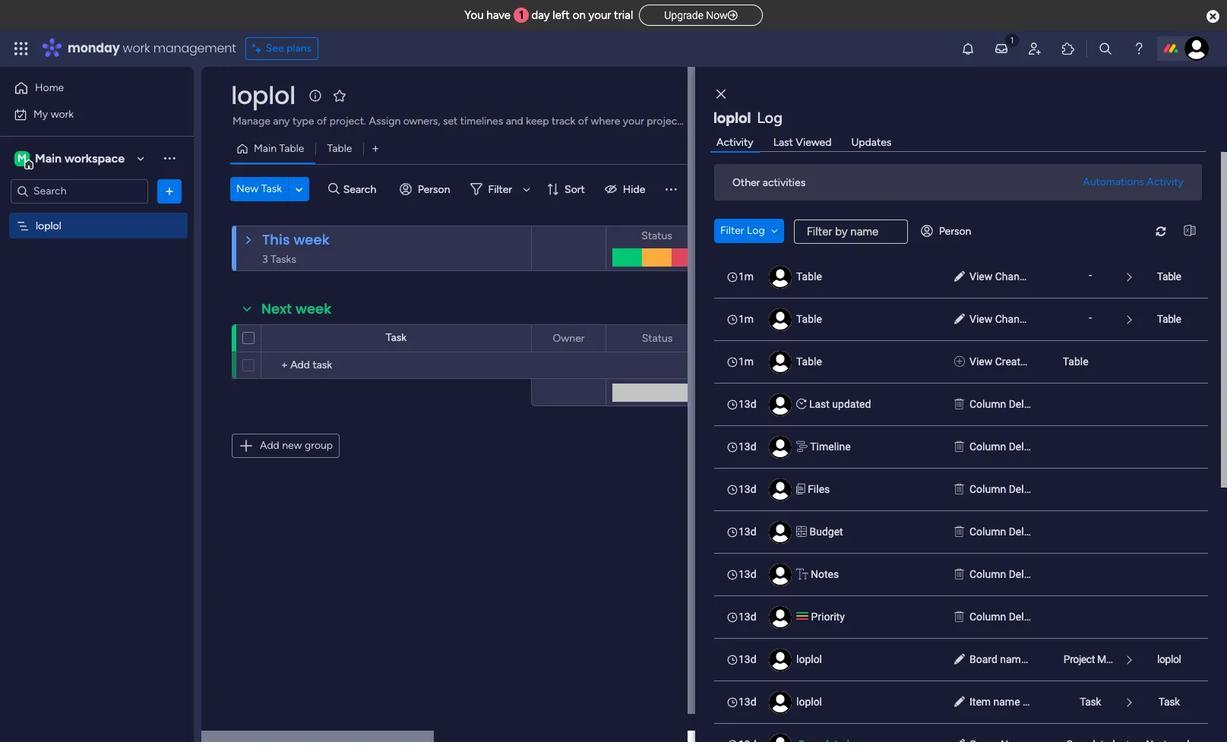 Task type: describe. For each thing, give the bounding box(es) containing it.
1 v2 edit image from the top
[[955, 269, 966, 285]]

created
[[996, 356, 1033, 368]]

column for notes
[[970, 569, 1007, 581]]

Owner field
[[549, 330, 589, 347]]

notes
[[811, 569, 840, 581]]

upgrade now
[[665, 9, 728, 21]]

1
[[519, 8, 524, 22]]

1 status field from the top
[[638, 228, 676, 245]]

dapulse binline o image for files
[[955, 482, 965, 498]]

sort
[[565, 183, 585, 196]]

new task
[[236, 182, 282, 195]]

loplol field
[[227, 78, 299, 113]]

task left start
[[1080, 696, 1102, 709]]

board name changed
[[970, 654, 1071, 666]]

upgrade now link
[[640, 4, 763, 26]]

item name changed
[[970, 696, 1064, 709]]

tara,
[[956, 596, 986, 613]]

your inside button
[[623, 115, 645, 128]]

see plans button
[[245, 37, 319, 60]]

show
[[1031, 621, 1056, 634]]

deleted for files
[[1009, 484, 1045, 496]]

1m for dapulse plus image
[[739, 356, 754, 368]]

automations
[[1084, 176, 1145, 189]]

column deleted for notes
[[970, 569, 1045, 581]]

any
[[273, 115, 290, 128]]

inbox image
[[994, 41, 1010, 56]]

table button
[[316, 137, 364, 161]]

8 13d from the top
[[739, 696, 757, 709]]

day
[[532, 8, 550, 22]]

on
[[573, 8, 586, 22]]

workspace
[[65, 151, 125, 165]]

workspace image
[[14, 150, 30, 167]]

get
[[1027, 638, 1043, 651]]

project management
[[1064, 654, 1157, 666]]

view created
[[970, 356, 1033, 368]]

work for my
[[51, 108, 74, 121]]

main for main table
[[254, 142, 277, 155]]

help
[[1112, 704, 1139, 720]]

column for timeline
[[970, 441, 1007, 453]]

Next week field
[[258, 300, 336, 319]]

deleted for timeline
[[1009, 441, 1045, 453]]

hide button
[[599, 177, 655, 201]]

5 13d from the top
[[739, 569, 757, 581]]

m
[[18, 152, 27, 165]]

list box containing 1m
[[715, 255, 1209, 743]]

hi tara, let's start working!
[[939, 596, 1106, 613]]

new
[[236, 182, 259, 195]]

priority
[[812, 611, 845, 623]]

arrow down image
[[518, 180, 536, 198]]

dapulse binline o image for notes
[[955, 567, 965, 583]]

1m for first v2 edit icon from the top of the page
[[739, 271, 754, 283]]

home button
[[9, 76, 163, 100]]

v2 search image
[[328, 181, 340, 198]]

files
[[808, 484, 830, 496]]

dapulse binline o image for timeline
[[955, 439, 965, 455]]

0 horizontal spatial angle down image
[[296, 184, 303, 195]]

owners,
[[403, 115, 441, 128]]

you
[[465, 8, 484, 22]]

lottie animation element
[[921, 386, 1210, 577]]

refresh image
[[1150, 225, 1174, 237]]

last for last updated
[[810, 398, 830, 411]]

as
[[1001, 621, 1012, 634]]

new task button
[[230, 177, 288, 201]]

1 image
[[1006, 31, 1020, 48]]

0 vertical spatial your
[[589, 8, 612, 22]]

follow
[[939, 621, 970, 634]]

loplol list box
[[0, 210, 194, 444]]

add new group button
[[232, 434, 340, 458]]

left
[[553, 8, 570, 22]]

hi
[[939, 596, 953, 613]]

new
[[282, 439, 302, 452]]

few
[[1087, 621, 1105, 634]]

options image
[[162, 184, 177, 199]]

notifications image
[[961, 41, 976, 56]]

0 vertical spatial you
[[1059, 621, 1076, 634]]

item
[[970, 696, 991, 709]]

help
[[984, 638, 1005, 651]]

next
[[262, 300, 292, 319]]

task right help button
[[1159, 696, 1180, 709]]

2 status from the top
[[642, 332, 673, 345]]

changed for first v2 edit icon from the top of the page
[[996, 271, 1038, 283]]

1 column deleted from the top
[[970, 398, 1045, 411]]

sort button
[[541, 177, 594, 201]]

manage any type of project. assign owners, set timelines and keep track of where your project stands. button
[[230, 113, 741, 131]]

2 view from the top
[[970, 313, 993, 325]]

1m for second v2 edit icon from the top of the page
[[739, 313, 754, 325]]

1 13d from the top
[[739, 398, 757, 411]]

main for main workspace
[[35, 151, 62, 165]]

main table button
[[230, 137, 316, 161]]

last viewed
[[774, 136, 832, 149]]

add
[[260, 439, 280, 452]]

timelines
[[461, 115, 503, 128]]

stands.
[[684, 115, 718, 128]]

keep
[[526, 115, 549, 128]]

start working button
[[1094, 676, 1191, 706]]

my work button
[[9, 102, 163, 127]]

1 dapulse binline o image from the top
[[955, 397, 965, 413]]

dapulse close image
[[1207, 9, 1220, 24]]

let's
[[990, 596, 1014, 613]]

automations activity button
[[1077, 170, 1191, 195]]

7 13d from the top
[[739, 654, 757, 666]]

log for filter log
[[747, 224, 765, 237]]

project
[[647, 115, 682, 128]]

column deleted for priority
[[970, 611, 1045, 623]]

1 deleted from the top
[[1009, 398, 1045, 411]]

angle down image inside filter log button
[[771, 226, 778, 236]]

0 vertical spatial activity
[[717, 136, 754, 149]]

main table
[[254, 142, 304, 155]]

assign
[[369, 115, 401, 128]]

changed for board name changed
[[1030, 654, 1071, 666]]

menu image
[[664, 182, 679, 197]]

this
[[262, 230, 290, 249]]

timeline
[[811, 441, 851, 453]]

filter log
[[721, 224, 765, 237]]

filter log button
[[715, 219, 784, 243]]

2 of from the left
[[578, 115, 589, 128]]

have
[[487, 8, 511, 22]]

3 v2 edit image from the top
[[955, 652, 966, 668]]

add view image
[[373, 143, 379, 155]]

project.
[[330, 115, 366, 128]]

task inside button
[[261, 182, 282, 195]]

workspace options image
[[162, 151, 177, 166]]

upgrade
[[665, 9, 704, 21]]

main workspace
[[35, 151, 125, 165]]

owner
[[553, 332, 585, 345]]

person for left person popup button
[[418, 183, 450, 196]]

board
[[970, 654, 998, 666]]



Task type: vqa. For each thing, say whether or not it's contained in the screenshot.
Sort popup button
yes



Task type: locate. For each thing, give the bounding box(es) containing it.
1 vertical spatial 1m
[[739, 313, 754, 325]]

angle down image
[[296, 184, 303, 195], [771, 226, 778, 236]]

task
[[261, 182, 282, 195], [386, 331, 407, 344], [1080, 696, 1102, 709], [1159, 696, 1180, 709]]

2 vertical spatial dapulse binline o image
[[955, 610, 965, 626]]

deleted
[[1009, 398, 1045, 411], [1009, 441, 1045, 453], [1009, 484, 1045, 496], [1009, 526, 1045, 538], [1009, 569, 1045, 581], [1009, 611, 1045, 623]]

name down help
[[1001, 654, 1027, 666]]

and
[[506, 115, 524, 128]]

1 horizontal spatial you
[[1059, 621, 1076, 634]]

3 deleted from the top
[[1009, 484, 1045, 496]]

management
[[1098, 654, 1157, 666]]

dapulse plus image
[[955, 354, 966, 370]]

see plans
[[266, 42, 312, 55]]

changed for second v2 edit icon from the top of the page
[[996, 313, 1038, 325]]

we
[[1014, 621, 1028, 634]]

0 vertical spatial changed
[[996, 271, 1038, 283]]

0 vertical spatial view
[[970, 271, 993, 283]]

0 vertical spatial last
[[774, 136, 794, 149]]

3 dapulse binline o image from the top
[[955, 567, 965, 583]]

1 vertical spatial view changed
[[970, 313, 1038, 325]]

export to excel image
[[1178, 225, 1203, 237]]

you left a
[[1059, 621, 1076, 634]]

1 status from the top
[[642, 230, 673, 243]]

column for budget
[[970, 526, 1007, 538]]

1 vertical spatial person
[[939, 225, 972, 238]]

name right item
[[994, 696, 1021, 709]]

0 vertical spatial work
[[123, 40, 150, 57]]

last left updated
[[810, 398, 830, 411]]

minutes.
[[1089, 638, 1130, 651]]

1 horizontal spatial person
[[939, 225, 972, 238]]

work right my
[[51, 108, 74, 121]]

column deleted for timeline
[[970, 441, 1045, 453]]

set inside button
[[443, 115, 458, 128]]

6 column from the top
[[970, 611, 1007, 623]]

1 vertical spatial view
[[970, 313, 993, 325]]

where
[[591, 115, 621, 128]]

0 horizontal spatial of
[[317, 115, 327, 128]]

column deleted for budget
[[970, 526, 1045, 538]]

this week
[[262, 230, 330, 249]]

status
[[642, 230, 673, 243], [642, 332, 673, 345]]

1 vertical spatial dapulse binline o image
[[955, 439, 965, 455]]

my
[[33, 108, 48, 121]]

person for the right person popup button
[[939, 225, 972, 238]]

start
[[1018, 596, 1047, 613]]

4 13d from the top
[[739, 526, 757, 538]]

1 column from the top
[[970, 398, 1007, 411]]

v2 edit image
[[955, 269, 966, 285], [955, 312, 966, 328], [955, 652, 966, 668], [955, 695, 966, 711], [955, 737, 966, 743]]

Search field
[[340, 179, 385, 200]]

invite members image
[[1028, 41, 1043, 56]]

This week field
[[258, 230, 334, 250]]

work
[[123, 40, 150, 57], [51, 108, 74, 121]]

5 column from the top
[[970, 569, 1007, 581]]

0 horizontal spatial last
[[774, 136, 794, 149]]

log up last viewed
[[757, 109, 783, 127]]

0 vertical spatial 1m
[[739, 271, 754, 283]]

filter for filter log
[[721, 224, 745, 237]]

updates
[[852, 136, 892, 149]]

0 horizontal spatial your
[[589, 8, 612, 22]]

monday work management
[[68, 40, 236, 57]]

2 dapulse binline o image from the top
[[955, 439, 965, 455]]

0 vertical spatial set
[[443, 115, 458, 128]]

1 horizontal spatial your
[[623, 115, 645, 128]]

your right "where"
[[623, 115, 645, 128]]

group
[[305, 439, 333, 452]]

5 deleted from the top
[[1009, 569, 1045, 581]]

1 horizontal spatial person button
[[915, 219, 981, 243]]

tara schultz image
[[1185, 36, 1210, 61]]

main inside workspace selection element
[[35, 151, 62, 165]]

now
[[706, 9, 728, 21]]

3 1m from the top
[[739, 356, 754, 368]]

plans
[[287, 42, 312, 55]]

0 vertical spatial log
[[757, 109, 783, 127]]

0 horizontal spatial activity
[[717, 136, 754, 149]]

Filter by name field
[[794, 220, 908, 244]]

track
[[552, 115, 576, 128]]

1 vertical spatial changed
[[996, 313, 1038, 325]]

filter inside button
[[721, 224, 745, 237]]

help image
[[1132, 41, 1147, 56]]

next week
[[262, 300, 332, 319]]

1 vertical spatial person button
[[915, 219, 981, 243]]

filter inside popup button
[[488, 183, 512, 196]]

2 13d from the top
[[739, 441, 757, 453]]

you up board name changed
[[1007, 638, 1025, 651]]

filter button
[[464, 177, 536, 201]]

2 vertical spatial view
[[970, 356, 993, 368]]

0 horizontal spatial person button
[[394, 177, 460, 201]]

log for loplol log
[[757, 109, 783, 127]]

see
[[266, 42, 284, 55]]

start working
[[1106, 683, 1179, 698]]

dapulse rightstroke image
[[728, 10, 738, 21]]

column for priority
[[970, 611, 1007, 623]]

of
[[317, 115, 327, 128], [578, 115, 589, 128]]

in
[[1078, 638, 1087, 651]]

Search in workspace field
[[32, 182, 127, 200]]

main
[[254, 142, 277, 155], [35, 151, 62, 165]]

2 dapulse binline o image from the top
[[955, 525, 965, 541]]

filter for filter
[[488, 183, 512, 196]]

1 horizontal spatial activity
[[1147, 176, 1184, 189]]

1 vertical spatial filter
[[721, 224, 745, 237]]

column deleted
[[970, 398, 1045, 411], [970, 441, 1045, 453], [970, 484, 1045, 496], [970, 526, 1045, 538], [970, 569, 1045, 581], [970, 611, 1045, 623]]

column for files
[[970, 484, 1007, 496]]

changed down board name changed
[[1023, 696, 1064, 709]]

6 column deleted from the top
[[970, 611, 1045, 623]]

activity down 'loplol log'
[[717, 136, 754, 149]]

0 vertical spatial week
[[294, 230, 330, 249]]

column
[[970, 398, 1007, 411], [970, 441, 1007, 453], [970, 484, 1007, 496], [970, 526, 1007, 538], [970, 569, 1007, 581], [970, 611, 1007, 623]]

angle down image left v2 search image
[[296, 184, 303, 195]]

1 horizontal spatial filter
[[721, 224, 745, 237]]

0 vertical spatial dapulse binline o image
[[955, 482, 965, 498]]

1 horizontal spatial last
[[810, 398, 830, 411]]

2 vertical spatial 1m
[[739, 356, 754, 368]]

1 view changed from the top
[[970, 271, 1038, 283]]

2 vertical spatial dapulse binline o image
[[955, 567, 965, 583]]

3 view from the top
[[970, 356, 993, 368]]

week for this week
[[294, 230, 330, 249]]

changed for item name changed
[[1023, 696, 1064, 709]]

1 vertical spatial activity
[[1147, 176, 1184, 189]]

dapulse binline o image
[[955, 482, 965, 498], [955, 525, 965, 541], [955, 610, 965, 626]]

view changed for second v2 edit icon from the top of the page
[[970, 313, 1038, 325]]

2 changed from the top
[[996, 313, 1038, 325]]

1 view from the top
[[970, 271, 993, 283]]

dapulse binline o image
[[955, 397, 965, 413], [955, 439, 965, 455], [955, 567, 965, 583]]

0 vertical spatial dapulse binline o image
[[955, 397, 965, 413]]

2 1m from the top
[[739, 313, 754, 325]]

+ Add task text field
[[269, 357, 525, 375]]

last updated
[[810, 398, 871, 411]]

last left viewed
[[774, 136, 794, 149]]

filter down other
[[721, 224, 745, 237]]

working
[[1136, 683, 1179, 698]]

name for item
[[994, 696, 1021, 709]]

manage
[[233, 115, 271, 128]]

workspace selection element
[[14, 149, 127, 169]]

0 vertical spatial view changed
[[970, 271, 1038, 283]]

apps image
[[1061, 41, 1077, 56]]

0 vertical spatial status
[[642, 230, 673, 243]]

search everything image
[[1099, 41, 1114, 56]]

1 vertical spatial last
[[810, 398, 830, 411]]

monday.com
[[1108, 621, 1169, 634]]

1 vertical spatial work
[[51, 108, 74, 121]]

1 changed from the top
[[996, 271, 1038, 283]]

name
[[1001, 654, 1027, 666], [994, 696, 1021, 709]]

of right type
[[317, 115, 327, 128]]

6 13d from the top
[[739, 611, 757, 623]]

loplol log
[[714, 109, 783, 127]]

column deleted for files
[[970, 484, 1045, 496]]

6 deleted from the top
[[1009, 611, 1045, 623]]

hide
[[623, 183, 646, 196]]

work for monday
[[123, 40, 150, 57]]

your right on
[[589, 8, 612, 22]]

main right "workspace" image
[[35, 151, 62, 165]]

3 dapulse binline o image from the top
[[955, 610, 965, 626]]

my work
[[33, 108, 74, 121]]

1 vertical spatial changed
[[1023, 696, 1064, 709]]

week for next week
[[296, 300, 332, 319]]

work right 'monday'
[[123, 40, 150, 57]]

add to favorites image
[[332, 88, 347, 103]]

1 1m from the top
[[739, 271, 754, 283]]

view
[[970, 271, 993, 283], [970, 313, 993, 325], [970, 356, 993, 368]]

help button
[[1099, 699, 1152, 725]]

1 vertical spatial set
[[1046, 638, 1061, 651]]

management
[[153, 40, 236, 57]]

start
[[1106, 683, 1133, 698]]

monday
[[68, 40, 120, 57]]

manage any type of project. assign owners, set timelines and keep track of where your project stands.
[[233, 115, 718, 128]]

1 vertical spatial dapulse binline o image
[[955, 525, 965, 541]]

4 v2 edit image from the top
[[955, 695, 966, 711]]

1 vertical spatial log
[[747, 224, 765, 237]]

1 dapulse binline o image from the top
[[955, 482, 965, 498]]

deleted for notes
[[1009, 569, 1045, 581]]

up
[[1063, 638, 1076, 651]]

type
[[293, 115, 314, 128]]

home
[[35, 81, 64, 94]]

project
[[1064, 654, 1095, 666]]

2 status field from the top
[[638, 330, 677, 347]]

dapulse binline o image for budget
[[955, 525, 965, 541]]

table
[[279, 142, 304, 155], [327, 142, 352, 155], [797, 271, 823, 283], [1158, 271, 1182, 283], [797, 313, 823, 325], [1158, 313, 1182, 325], [797, 356, 823, 368], [1063, 356, 1089, 368]]

work inside my work button
[[51, 108, 74, 121]]

filter
[[488, 183, 512, 196], [721, 224, 745, 237]]

your
[[589, 8, 612, 22], [623, 115, 645, 128]]

1 vertical spatial angle down image
[[771, 226, 778, 236]]

0 horizontal spatial you
[[1007, 638, 1025, 651]]

week right the this
[[294, 230, 330, 249]]

1 vertical spatial your
[[623, 115, 645, 128]]

1 vertical spatial week
[[296, 300, 332, 319]]

last
[[774, 136, 794, 149], [810, 398, 830, 411]]

set right owners,
[[443, 115, 458, 128]]

updated
[[833, 398, 871, 411]]

0 horizontal spatial main
[[35, 151, 62, 165]]

1 vertical spatial you
[[1007, 638, 1025, 651]]

1 horizontal spatial work
[[123, 40, 150, 57]]

1 horizontal spatial of
[[578, 115, 589, 128]]

of right track
[[578, 115, 589, 128]]

last inside list box
[[810, 398, 830, 411]]

1 vertical spatial name
[[994, 696, 1021, 709]]

budget
[[810, 526, 844, 538]]

show board description image
[[306, 88, 325, 103]]

task up + add task text box
[[386, 331, 407, 344]]

0 vertical spatial person button
[[394, 177, 460, 201]]

1 horizontal spatial main
[[254, 142, 277, 155]]

0 vertical spatial name
[[1001, 654, 1027, 666]]

viewed
[[796, 136, 832, 149]]

task right new
[[261, 182, 282, 195]]

1 horizontal spatial set
[[1046, 638, 1061, 651]]

0 vertical spatial filter
[[488, 183, 512, 196]]

0 vertical spatial status field
[[638, 228, 676, 245]]

0 vertical spatial person
[[418, 183, 450, 196]]

activities
[[763, 176, 806, 189]]

2 column from the top
[[970, 441, 1007, 453]]

5 column deleted from the top
[[970, 569, 1045, 581]]

a
[[1079, 621, 1084, 634]]

activity inside button
[[1147, 176, 1184, 189]]

activity up refresh image
[[1147, 176, 1184, 189]]

basics
[[939, 638, 969, 651]]

trial
[[614, 8, 633, 22]]

1 vertical spatial status field
[[638, 330, 677, 347]]

main down manage
[[254, 142, 277, 155]]

filter left arrow down image
[[488, 183, 512, 196]]

view changed for first v2 edit icon from the top of the page
[[970, 271, 1038, 283]]

set left up
[[1046, 638, 1061, 651]]

select product image
[[14, 41, 29, 56]]

1 vertical spatial status
[[642, 332, 673, 345]]

option
[[0, 212, 194, 215]]

0 horizontal spatial set
[[443, 115, 458, 128]]

week right next
[[296, 300, 332, 319]]

2 column deleted from the top
[[970, 441, 1045, 453]]

list box
[[715, 255, 1209, 743]]

0 vertical spatial angle down image
[[296, 184, 303, 195]]

deleted for priority
[[1009, 611, 1045, 623]]

name for board
[[1001, 654, 1027, 666]]

1 of from the left
[[317, 115, 327, 128]]

other
[[733, 176, 761, 189]]

follow along as we show you a few monday.com basics to help you get set up in minutes.
[[939, 621, 1169, 651]]

changed down get at right
[[1030, 654, 1071, 666]]

0 horizontal spatial person
[[418, 183, 450, 196]]

angle down image right filter log
[[771, 226, 778, 236]]

4 column from the top
[[970, 526, 1007, 538]]

changed
[[996, 271, 1038, 283], [996, 313, 1038, 325]]

4 column deleted from the top
[[970, 526, 1045, 538]]

0 vertical spatial changed
[[1030, 654, 1071, 666]]

1 horizontal spatial angle down image
[[771, 226, 778, 236]]

to
[[971, 638, 982, 651]]

4 deleted from the top
[[1009, 526, 1045, 538]]

dapulse binline o image for priority
[[955, 610, 965, 626]]

log
[[757, 109, 783, 127], [747, 224, 765, 237]]

last for last viewed
[[774, 136, 794, 149]]

close image
[[717, 89, 726, 100]]

0 horizontal spatial work
[[51, 108, 74, 121]]

2 view changed from the top
[[970, 313, 1038, 325]]

2 deleted from the top
[[1009, 441, 1045, 453]]

0 horizontal spatial filter
[[488, 183, 512, 196]]

3 13d from the top
[[739, 484, 757, 496]]

deleted for budget
[[1009, 526, 1045, 538]]

3 column from the top
[[970, 484, 1007, 496]]

set inside follow along as we show you a few monday.com basics to help you get set up in minutes.
[[1046, 638, 1061, 651]]

Status field
[[638, 228, 676, 245], [638, 330, 677, 347]]

3 column deleted from the top
[[970, 484, 1045, 496]]

5 v2 edit image from the top
[[955, 737, 966, 743]]

person button
[[394, 177, 460, 201], [915, 219, 981, 243]]

main inside button
[[254, 142, 277, 155]]

log inside button
[[747, 224, 765, 237]]

2 v2 edit image from the top
[[955, 312, 966, 328]]

other activities
[[733, 176, 806, 189]]

log down other
[[747, 224, 765, 237]]



